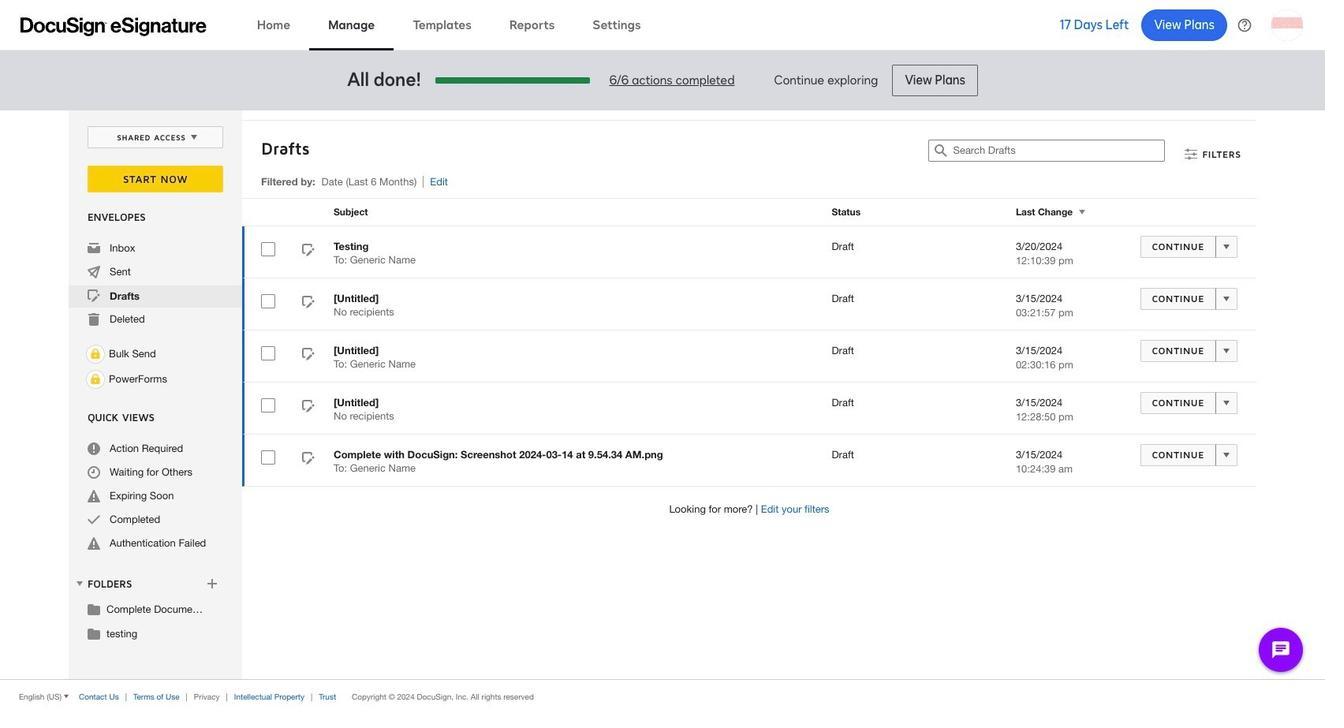 Task type: vqa. For each thing, say whether or not it's contained in the screenshot.
sent image
yes



Task type: locate. For each thing, give the bounding box(es) containing it.
your uploaded profile image image
[[1272, 9, 1303, 41]]

alert image up 'completed' image on the bottom of the page
[[88, 490, 100, 502]]

1 vertical spatial draft image
[[302, 452, 315, 467]]

0 vertical spatial alert image
[[88, 490, 100, 502]]

0 vertical spatial draft image
[[302, 296, 315, 311]]

docusign esignature image
[[21, 17, 207, 36]]

1 vertical spatial draft image
[[302, 348, 315, 363]]

1 draft image from the top
[[302, 244, 315, 259]]

Search Drafts text field
[[953, 140, 1165, 161]]

3 draft image from the top
[[302, 400, 315, 415]]

draft image
[[88, 290, 100, 302]]

folder image
[[88, 627, 100, 640]]

secondary navigation region
[[69, 110, 1261, 679]]

2 draft image from the top
[[302, 452, 315, 467]]

folder image
[[88, 603, 100, 615]]

view folders image
[[73, 577, 86, 590]]

alert image
[[88, 490, 100, 502], [88, 537, 100, 550]]

draft image
[[302, 244, 315, 259], [302, 348, 315, 363], [302, 400, 315, 415]]

1 vertical spatial alert image
[[88, 537, 100, 550]]

0 vertical spatial draft image
[[302, 244, 315, 259]]

draft image
[[302, 296, 315, 311], [302, 452, 315, 467]]

lock image
[[86, 370, 105, 389]]

sent image
[[88, 266, 100, 278]]

more info region
[[0, 679, 1325, 713]]

alert image down 'completed' image on the bottom of the page
[[88, 537, 100, 550]]

2 vertical spatial draft image
[[302, 400, 315, 415]]



Task type: describe. For each thing, give the bounding box(es) containing it.
clock image
[[88, 466, 100, 479]]

2 draft image from the top
[[302, 348, 315, 363]]

completed image
[[88, 514, 100, 526]]

trash image
[[88, 313, 100, 326]]

action required image
[[88, 443, 100, 455]]

1 alert image from the top
[[88, 490, 100, 502]]

1 draft image from the top
[[302, 296, 315, 311]]

lock image
[[86, 345, 105, 364]]

inbox image
[[88, 242, 100, 255]]

2 alert image from the top
[[88, 537, 100, 550]]



